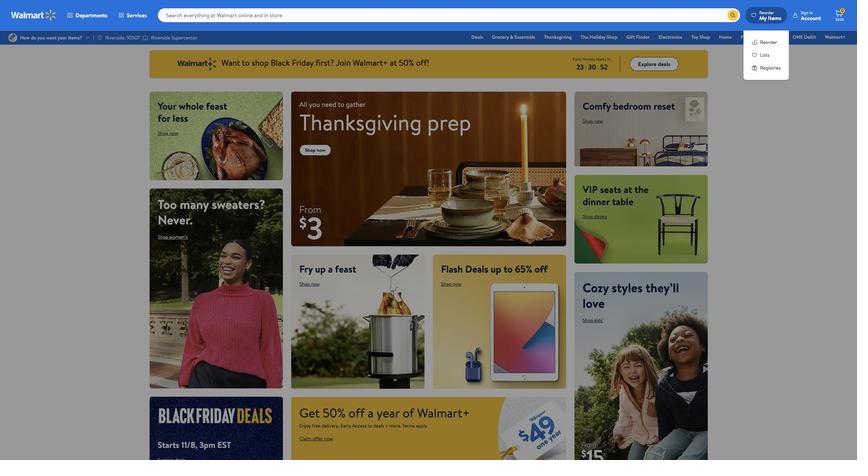 Task type: locate. For each thing, give the bounding box(es) containing it.
whole
[[179, 99, 204, 113]]

lists
[[760, 52, 769, 59]]

1 vertical spatial thanksgiving
[[299, 107, 422, 138]]

one
[[793, 34, 803, 41]]

1 horizontal spatial thanksgiving
[[544, 34, 572, 41]]

early inside get 50% off a year of walmart+ enjoy free delivery, early access to deals + more. terms apply.
[[341, 423, 351, 430]]

walmart+
[[825, 34, 846, 41], [353, 57, 388, 69], [417, 405, 470, 422]]

home link
[[716, 33, 735, 41]]

starts
[[596, 56, 606, 62]]

access inside early access starts in: 23 : 30 : 52
[[583, 56, 595, 62]]

deals inside explore deals button
[[658, 60, 670, 68]]

early inside early access starts in: 23 : 30 : 52
[[573, 56, 582, 62]]

up left 65%
[[491, 262, 501, 276]]

sweaters?
[[212, 196, 265, 213]]

0 vertical spatial thanksgiving
[[544, 34, 572, 41]]

0 horizontal spatial at
[[390, 57, 397, 69]]

at left the
[[624, 183, 632, 196]]

the holiday shop link
[[578, 33, 621, 41]]

black
[[271, 57, 290, 69]]

1 vertical spatial walmart+
[[353, 57, 388, 69]]

0 horizontal spatial access
[[352, 423, 367, 430]]

registry link
[[763, 33, 787, 41]]

fashion link
[[738, 33, 760, 41]]

toy
[[691, 34, 698, 41]]

1 horizontal spatial deals
[[658, 60, 670, 68]]

shop now for thanksgiving prep
[[305, 147, 325, 154]]

reorder inside 'reorder my items'
[[759, 10, 774, 15]]

of
[[403, 405, 414, 422]]

at
[[390, 57, 397, 69], [624, 183, 632, 196]]

1 horizontal spatial walmart+
[[417, 405, 470, 422]]

0 horizontal spatial 50%
[[323, 405, 346, 422]]

access
[[583, 56, 595, 62], [352, 423, 367, 430]]

at left off!
[[390, 57, 397, 69]]

cozy
[[583, 279, 609, 297]]

2 horizontal spatial walmart+
[[825, 34, 846, 41]]

1 horizontal spatial feast
[[335, 262, 356, 276]]

deals left grocery at the top of page
[[471, 34, 483, 41]]

0 vertical spatial deals
[[658, 60, 670, 68]]

shop now link for your whole feast for less
[[158, 130, 178, 137]]

1 vertical spatial access
[[352, 423, 367, 430]]

0 horizontal spatial off
[[349, 405, 365, 422]]

friday
[[292, 57, 314, 69]]

0 vertical spatial early
[[573, 56, 582, 62]]

deals left +
[[373, 423, 384, 430]]

a
[[328, 262, 333, 276], [368, 405, 374, 422]]

0 horizontal spatial early
[[341, 423, 351, 430]]

0 $0.00
[[836, 8, 844, 22]]

reorder up registry
[[759, 10, 774, 15]]

1 horizontal spatial :
[[597, 63, 599, 71]]

to left +
[[368, 423, 372, 430]]

shop women's link
[[158, 234, 188, 241]]

fashion
[[741, 34, 757, 41]]

now
[[594, 118, 603, 125], [169, 130, 178, 137], [317, 147, 325, 154], [311, 281, 320, 288], [453, 281, 461, 288], [324, 436, 333, 442]]

0 horizontal spatial up
[[315, 262, 326, 276]]

0 vertical spatial 50%
[[399, 57, 414, 69]]

1 horizontal spatial early
[[573, 56, 582, 62]]

1 horizontal spatial access
[[583, 56, 595, 62]]

get
[[299, 405, 320, 422]]

departments
[[76, 11, 107, 19]]

toy shop
[[691, 34, 710, 41]]

0 horizontal spatial thanksgiving
[[299, 107, 422, 138]]

shop for comfy bedroom reset
[[583, 118, 593, 125]]

comfy bedroom reset
[[583, 99, 675, 113]]

walmart+ right join
[[353, 57, 388, 69]]

sign
[[801, 10, 809, 15]]

1 vertical spatial off
[[349, 405, 365, 422]]

:
[[585, 63, 587, 71], [597, 63, 599, 71]]

off!
[[416, 57, 429, 69]]

0 vertical spatial reorder
[[759, 10, 774, 15]]

apply.
[[416, 423, 428, 430]]

1 horizontal spatial at
[[624, 183, 632, 196]]

reorder up lists link
[[760, 39, 777, 46]]

0 vertical spatial off
[[535, 262, 548, 276]]

shop for flash deals up to 65% off
[[441, 281, 452, 288]]

a right 'fry'
[[328, 262, 333, 276]]

gift finder link
[[623, 33, 653, 41]]

0 vertical spatial deals
[[471, 34, 483, 41]]

1 vertical spatial 50%
[[323, 405, 346, 422]]

grocery & essentials
[[492, 34, 535, 41]]

off right 65%
[[535, 262, 548, 276]]

0 vertical spatial feast
[[206, 99, 227, 113]]

walmart+ up apply.
[[417, 405, 470, 422]]

to left 65%
[[504, 262, 513, 276]]

registries
[[760, 64, 781, 71]]

50% left off!
[[399, 57, 414, 69]]

1 up from the left
[[315, 262, 326, 276]]

shop women's
[[158, 234, 188, 241]]

1 horizontal spatial to
[[368, 423, 372, 430]]

shop for thanksgiving prep
[[305, 147, 316, 154]]

1 horizontal spatial a
[[368, 405, 374, 422]]

styles
[[612, 279, 643, 297]]

1 horizontal spatial up
[[491, 262, 501, 276]]

vip seats at the dinner table
[[583, 183, 649, 208]]

explore deals
[[638, 60, 670, 68]]

1 vertical spatial early
[[341, 423, 351, 430]]

2 vertical spatial walmart+
[[417, 405, 470, 422]]

+
[[385, 423, 388, 430]]

search icon image
[[730, 12, 736, 18]]

0 horizontal spatial feast
[[206, 99, 227, 113]]

deals right explore
[[658, 60, 670, 68]]

: right the 23
[[585, 63, 587, 71]]

walmart image
[[11, 10, 56, 21]]

1 vertical spatial to
[[504, 262, 513, 276]]

0 vertical spatial walmart+
[[825, 34, 846, 41]]

shop now link for fry up a feast
[[299, 281, 320, 288]]

a inside get 50% off a year of walmart+ enjoy free delivery, early access to deals + more. terms apply.
[[368, 405, 374, 422]]

now for comfy
[[594, 118, 603, 125]]

1 horizontal spatial 50%
[[399, 57, 414, 69]]

up right 'fry'
[[315, 262, 326, 276]]

0 horizontal spatial :
[[585, 63, 587, 71]]

early right the delivery,
[[341, 423, 351, 430]]

shop now link for flash deals up to 65% off
[[441, 281, 461, 288]]

one debit
[[793, 34, 816, 41]]

prep
[[427, 107, 471, 138]]

dinner
[[583, 195, 610, 208]]

starts 11/8, 3pm est
[[158, 439, 231, 451]]

toy shop link
[[688, 33, 713, 41]]

1 horizontal spatial off
[[535, 262, 548, 276]]

1 vertical spatial at
[[624, 183, 632, 196]]

in
[[810, 10, 813, 15]]

thanksgiving
[[544, 34, 572, 41], [299, 107, 422, 138]]

0 vertical spatial at
[[390, 57, 397, 69]]

1 vertical spatial reorder
[[760, 39, 777, 46]]

the
[[581, 34, 588, 41]]

1 vertical spatial a
[[368, 405, 374, 422]]

shop
[[607, 34, 617, 41], [700, 34, 710, 41], [583, 118, 593, 125], [158, 130, 168, 137], [305, 147, 316, 154], [583, 213, 593, 220], [158, 234, 168, 241], [299, 281, 310, 288], [441, 281, 452, 288], [583, 317, 593, 324]]

never.
[[158, 212, 193, 229]]

1 vertical spatial feast
[[335, 262, 356, 276]]

2 vertical spatial to
[[368, 423, 372, 430]]

reorder for reorder
[[760, 39, 777, 46]]

early up the 23
[[573, 56, 582, 62]]

a left year
[[368, 405, 374, 422]]

0 horizontal spatial walmart+
[[353, 57, 388, 69]]

access up 30
[[583, 56, 595, 62]]

1 vertical spatial deals
[[373, 423, 384, 430]]

shop now for flash deals up to 65% off
[[441, 281, 461, 288]]

0
[[841, 8, 844, 14]]

1 : from the left
[[585, 63, 587, 71]]

offer
[[313, 436, 323, 442]]

walmart+ link
[[822, 33, 849, 41]]

more.
[[389, 423, 401, 430]]

0 horizontal spatial a
[[328, 262, 333, 276]]

too
[[158, 196, 177, 213]]

reorder my items
[[759, 10, 782, 22]]

30
[[588, 62, 596, 72]]

walmart+ down $0.00
[[825, 34, 846, 41]]

0 horizontal spatial deals
[[373, 423, 384, 430]]

est
[[217, 439, 231, 451]]

50% up the delivery,
[[323, 405, 346, 422]]

electronics
[[659, 34, 682, 41]]

off left year
[[349, 405, 365, 422]]

: right 30
[[597, 63, 599, 71]]

the holiday shop
[[581, 34, 617, 41]]

access left +
[[352, 423, 367, 430]]

comfy
[[583, 99, 611, 113]]

first?
[[316, 57, 334, 69]]

to
[[242, 57, 250, 69], [504, 262, 513, 276], [368, 423, 372, 430]]

shop now link for comfy bedroom reset
[[583, 118, 603, 125]]

get 50% off a year of walmart+ enjoy free delivery, early access to deals + more. terms apply.
[[299, 405, 470, 430]]

0 horizontal spatial to
[[242, 57, 250, 69]]

enjoy
[[299, 423, 311, 430]]

to left shop
[[242, 57, 250, 69]]

deals right "flash"
[[465, 262, 488, 276]]

0 vertical spatial access
[[583, 56, 595, 62]]

fry up a feast
[[299, 262, 356, 276]]

deals
[[471, 34, 483, 41], [465, 262, 488, 276]]

gift finder
[[626, 34, 650, 41]]

your
[[158, 99, 176, 113]]



Task type: vqa. For each thing, say whether or not it's contained in the screenshot.
'Electronics' on the right top of the page
yes



Task type: describe. For each thing, give the bounding box(es) containing it.
free
[[312, 423, 321, 430]]

52
[[600, 62, 608, 72]]

in:
[[607, 56, 611, 62]]

off inside get 50% off a year of walmart+ enjoy free delivery, early access to deals + more. terms apply.
[[349, 405, 365, 422]]

2 : from the left
[[597, 63, 599, 71]]

bedroom
[[613, 99, 651, 113]]

dining
[[594, 213, 607, 220]]

11/8,
[[181, 439, 197, 451]]

electronics link
[[656, 33, 685, 41]]

at inside vip seats at the dinner table
[[624, 183, 632, 196]]

now for your
[[169, 130, 178, 137]]

now for flash
[[453, 281, 461, 288]]

the
[[635, 183, 649, 196]]

3pm
[[199, 439, 215, 451]]

love
[[583, 295, 605, 312]]

for
[[158, 112, 170, 125]]

thanksgiving prep
[[299, 107, 471, 138]]

shop for too many sweaters? never.
[[158, 234, 168, 241]]

flash
[[441, 262, 463, 276]]

shop dining link
[[583, 213, 607, 220]]

explore deals button
[[630, 57, 679, 71]]

your whole feast for less
[[158, 99, 227, 125]]

services button
[[113, 7, 152, 24]]

shop for your whole feast for less
[[158, 130, 168, 137]]

less
[[173, 112, 188, 125]]

women's
[[169, 234, 188, 241]]

Walmart Site-Wide search field
[[158, 8, 740, 22]]

reorder for reorder my items
[[759, 10, 774, 15]]

services
[[127, 11, 147, 19]]

want to shop black friday first? join walmart+ at 50% off!
[[221, 57, 429, 69]]

lists link
[[752, 52, 781, 59]]

shop for cozy styles they'll love
[[583, 317, 593, 324]]

table
[[612, 195, 634, 208]]

shop for vip seats at the dinner table
[[583, 213, 593, 220]]

items
[[768, 14, 782, 22]]

claim offer now
[[299, 436, 333, 442]]

gift
[[626, 34, 635, 41]]

delivery,
[[322, 423, 339, 430]]

terms
[[402, 423, 415, 430]]

year
[[377, 405, 400, 422]]

grocery & essentials link
[[489, 33, 538, 41]]

registry
[[766, 34, 784, 41]]

23
[[577, 62, 584, 72]]

shop now for your whole feast for less
[[158, 130, 178, 137]]

now for thanksgiving
[[317, 147, 325, 154]]

50% inside get 50% off a year of walmart+ enjoy free delivery, early access to deals + more. terms apply.
[[323, 405, 346, 422]]

claim offer now link
[[299, 436, 333, 442]]

shop kids'
[[583, 317, 604, 324]]

access inside get 50% off a year of walmart+ enjoy free delivery, early access to deals + more. terms apply.
[[352, 423, 367, 430]]

shop now for fry up a feast
[[299, 281, 320, 288]]

one debit link
[[790, 33, 819, 41]]

$0.00
[[836, 17, 844, 22]]

home
[[719, 34, 732, 41]]

0 vertical spatial a
[[328, 262, 333, 276]]

reorder link
[[752, 39, 781, 46]]

thanksgiving link
[[541, 33, 575, 41]]

shop kids' link
[[583, 317, 604, 324]]

want
[[221, 57, 240, 69]]

shop now link for thanksgiving prep
[[299, 145, 331, 156]]

debit
[[804, 34, 816, 41]]

walmart plus logo image
[[177, 58, 216, 70]]

holiday
[[590, 34, 606, 41]]

feast inside the your whole feast for less
[[206, 99, 227, 113]]

65%
[[515, 262, 532, 276]]

kids'
[[594, 317, 604, 324]]

many
[[180, 196, 209, 213]]

sign in account
[[801, 10, 821, 22]]

walmart+ inside get 50% off a year of walmart+ enjoy free delivery, early access to deals + more. terms apply.
[[417, 405, 470, 422]]

too many sweaters? never.
[[158, 196, 265, 229]]

seats
[[600, 183, 622, 196]]

thanksgiving for thanksgiving
[[544, 34, 572, 41]]

starts
[[158, 439, 179, 451]]

shop dining
[[583, 213, 607, 220]]

fry
[[299, 262, 313, 276]]

essentials
[[514, 34, 535, 41]]

registries link
[[752, 64, 781, 72]]

now for fry
[[311, 281, 320, 288]]

deals inside get 50% off a year of walmart+ enjoy free delivery, early access to deals + more. terms apply.
[[373, 423, 384, 430]]

flash deals up to 65% off
[[441, 262, 548, 276]]

thanksgiving for thanksgiving prep
[[299, 107, 422, 138]]

reset
[[654, 99, 675, 113]]

cozy styles they'll love
[[583, 279, 679, 312]]

explore
[[638, 60, 657, 68]]

Search search field
[[158, 8, 740, 22]]

shop now for comfy bedroom reset
[[583, 118, 603, 125]]

they'll
[[646, 279, 679, 297]]

shop for fry up a feast
[[299, 281, 310, 288]]

claim
[[299, 436, 311, 442]]

2 horizontal spatial to
[[504, 262, 513, 276]]

2 up from the left
[[491, 262, 501, 276]]

0 vertical spatial to
[[242, 57, 250, 69]]

to inside get 50% off a year of walmart+ enjoy free delivery, early access to deals + more. terms apply.
[[368, 423, 372, 430]]

finder
[[636, 34, 650, 41]]

my
[[759, 14, 767, 22]]

1 vertical spatial deals
[[465, 262, 488, 276]]



